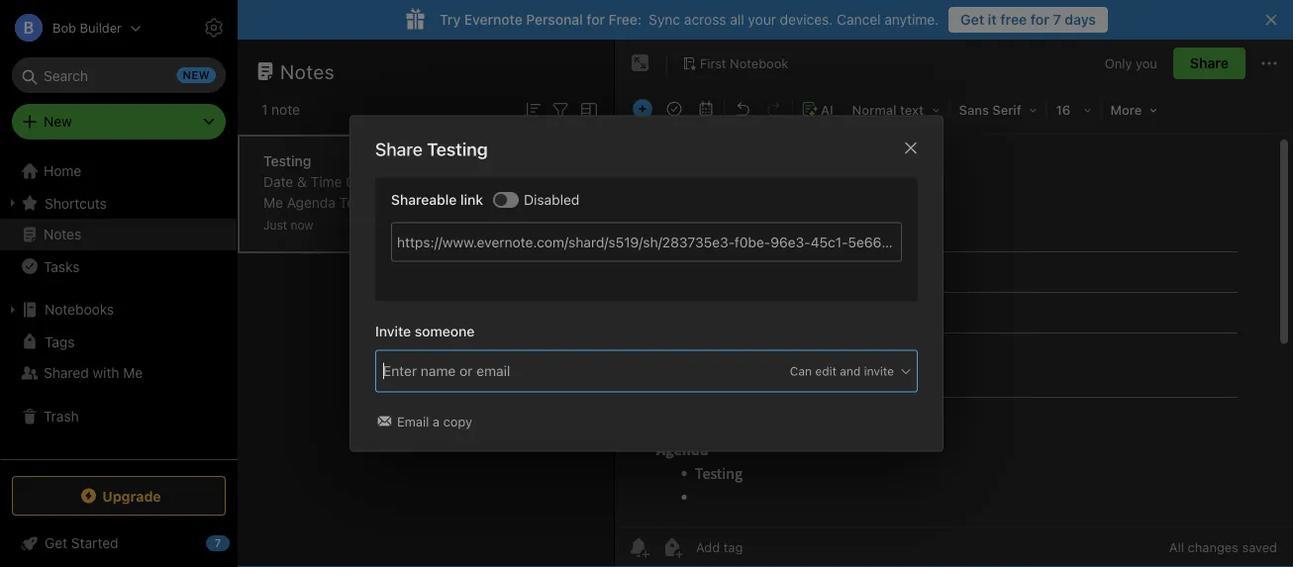 Task type: locate. For each thing, give the bounding box(es) containing it.
for for free:
[[587, 11, 605, 28]]

personal
[[526, 11, 583, 28]]

1 horizontal spatial meeting
[[430, 215, 482, 232]]

free
[[1001, 11, 1027, 28]]

all changes saved
[[1170, 540, 1278, 555]]

expand note image
[[629, 52, 653, 75]]

shortcuts button
[[0, 187, 237, 219]]

notes
[[280, 59, 335, 83], [390, 195, 427, 211], [44, 226, 81, 243]]

changes
[[1188, 540, 1239, 555]]

0 horizontal spatial me
[[123, 365, 143, 381]]

your
[[748, 11, 776, 28]]

notes inside date & time 09/09/2099 goal testing attendees me agenda testing notes great action items assignee status clean up meeting notes send out meeting notes and actio...
[[390, 195, 427, 211]]

1 horizontal spatial share
[[1190, 55, 1229, 71]]

2 horizontal spatial notes
[[390, 195, 427, 211]]

me right "with"
[[123, 365, 143, 381]]

trash link
[[0, 401, 237, 433]]

0 vertical spatial notes
[[486, 215, 522, 232]]

email
[[397, 414, 429, 429]]

notes down status
[[319, 236, 355, 253]]

first
[[700, 56, 727, 70]]

me down date at the top left
[[263, 195, 283, 211]]

notes down shared link switcher icon
[[486, 215, 522, 232]]

share for share testing
[[375, 139, 423, 160]]

me
[[263, 195, 283, 211], [123, 365, 143, 381]]

can
[[790, 364, 812, 378]]

testing up goal
[[427, 139, 488, 160]]

you
[[1136, 56, 1158, 71]]

2 for from the left
[[1031, 11, 1050, 28]]

notes up note
[[280, 59, 335, 83]]

1 horizontal spatial and
[[840, 364, 861, 378]]

font size image
[[1049, 95, 1099, 123]]

None search field
[[26, 57, 212, 93]]

0 horizontal spatial and
[[358, 236, 382, 253]]

2 vertical spatial notes
[[44, 226, 81, 243]]

0 horizontal spatial share
[[375, 139, 423, 160]]

0 horizontal spatial meeting
[[263, 236, 315, 253]]

1 vertical spatial notes
[[319, 236, 355, 253]]

trash
[[44, 409, 79, 425]]

link
[[461, 192, 483, 208]]

now
[[291, 218, 314, 232]]

up
[[410, 215, 427, 232]]

0 vertical spatial and
[[358, 236, 382, 253]]

1 vertical spatial share
[[375, 139, 423, 160]]

heading level image
[[845, 95, 947, 123]]

try evernote personal for free: sync across all your devices. cancel anytime.
[[440, 11, 939, 28]]

share up 09/09/2099
[[375, 139, 423, 160]]

and down clean
[[358, 236, 382, 253]]

font family image
[[952, 95, 1045, 123]]

add tag image
[[661, 536, 684, 560]]

send
[[525, 215, 558, 232]]

and right the edit
[[840, 364, 861, 378]]

09/09/2099
[[346, 174, 423, 190]]

saved
[[1242, 540, 1278, 555]]

insert image
[[628, 95, 658, 123]]

disabled
[[524, 192, 580, 208]]

1 note
[[261, 102, 300, 118]]

share button
[[1174, 48, 1246, 79]]

status
[[325, 215, 366, 232]]

1 for from the left
[[587, 11, 605, 28]]

0 vertical spatial me
[[263, 195, 283, 211]]

sync
[[649, 11, 681, 28]]

can edit and invite
[[790, 364, 894, 378]]

home link
[[0, 155, 238, 187]]

and inside 'field'
[[840, 364, 861, 378]]

notes inside tree
[[44, 226, 81, 243]]

first notebook button
[[675, 50, 796, 77]]

with
[[93, 365, 119, 381]]

0 horizontal spatial for
[[587, 11, 605, 28]]

email a copy
[[397, 414, 472, 429]]

1 horizontal spatial notes
[[486, 215, 522, 232]]

note
[[272, 102, 300, 118]]

meeting down great at the top
[[430, 215, 482, 232]]

0 vertical spatial share
[[1190, 55, 1229, 71]]

Select permission field
[[752, 362, 913, 380]]

close image
[[899, 136, 923, 160]]

testing up date at the top left
[[263, 153, 311, 169]]

notes up up
[[390, 195, 427, 211]]

for
[[587, 11, 605, 28], [1031, 11, 1050, 28]]

a
[[433, 414, 440, 429]]

for left 7
[[1031, 11, 1050, 28]]

share right the you
[[1190, 55, 1229, 71]]

shareable link
[[391, 192, 483, 208]]

1 horizontal spatial for
[[1031, 11, 1050, 28]]

meeting
[[430, 215, 482, 232], [263, 236, 315, 253]]

great
[[431, 195, 467, 211]]

task image
[[661, 95, 688, 123]]

notebooks link
[[0, 294, 237, 326]]

1 vertical spatial meeting
[[263, 236, 315, 253]]

shared
[[44, 365, 89, 381]]

notes
[[486, 215, 522, 232], [319, 236, 355, 253]]

email a copy button
[[375, 412, 476, 431]]

first notebook
[[700, 56, 789, 70]]

notes up tasks
[[44, 226, 81, 243]]

add a reminder image
[[627, 536, 651, 560]]

testing up link
[[459, 174, 506, 190]]

action
[[470, 195, 511, 211]]

shareable
[[391, 192, 457, 208]]

free:
[[609, 11, 642, 28]]

1 vertical spatial notes
[[390, 195, 427, 211]]

for for 7
[[1031, 11, 1050, 28]]

notes link
[[0, 219, 237, 251]]

date & time 09/09/2099 goal testing attendees me agenda testing notes great action items assignee status clean up meeting notes send out meeting notes and actio...
[[263, 174, 583, 253]]

all
[[730, 11, 744, 28]]

new
[[44, 113, 72, 130]]

actio...
[[386, 236, 429, 253]]

share inside button
[[1190, 55, 1229, 71]]

0 horizontal spatial notes
[[44, 226, 81, 243]]

tree
[[0, 155, 238, 459]]

1 vertical spatial and
[[840, 364, 861, 378]]

testing
[[427, 139, 488, 160], [263, 153, 311, 169], [459, 174, 506, 190], [339, 195, 386, 211]]

meeting down just now
[[263, 236, 315, 253]]

for left free:
[[587, 11, 605, 28]]

1
[[261, 102, 268, 118]]

1 horizontal spatial notes
[[280, 59, 335, 83]]

1 vertical spatial me
[[123, 365, 143, 381]]

1 horizontal spatial me
[[263, 195, 283, 211]]

notebooks
[[45, 302, 114, 318]]

for inside button
[[1031, 11, 1050, 28]]

share
[[1190, 55, 1229, 71], [375, 139, 423, 160]]

just
[[263, 218, 287, 232]]



Task type: vqa. For each thing, say whether or not it's contained in the screenshot.
bottommost Custom
no



Task type: describe. For each thing, give the bounding box(es) containing it.
ai button
[[795, 95, 840, 124]]

tags
[[45, 334, 75, 350]]

tasks
[[44, 258, 80, 275]]

time
[[311, 174, 342, 190]]

only you
[[1105, 56, 1158, 71]]

me inside date & time 09/09/2099 goal testing attendees me agenda testing notes great action items assignee status clean up meeting notes send out meeting notes and actio...
[[263, 195, 283, 211]]

more image
[[1104, 95, 1165, 123]]

invite
[[864, 364, 894, 378]]

get it free for 7 days
[[961, 11, 1096, 28]]

0 vertical spatial meeting
[[430, 215, 482, 232]]

invite
[[375, 323, 411, 340]]

7
[[1053, 11, 1061, 28]]

agenda
[[287, 195, 336, 211]]

ai
[[821, 103, 834, 117]]

Add tag field
[[381, 360, 619, 382]]

Shared URL text field
[[391, 222, 902, 262]]

shared with me
[[44, 365, 143, 381]]

get
[[961, 11, 985, 28]]

evernote
[[464, 11, 523, 28]]

all
[[1170, 540, 1185, 555]]

someone
[[415, 323, 475, 340]]

only
[[1105, 56, 1133, 71]]

notebook
[[730, 56, 789, 70]]

cancel
[[837, 11, 881, 28]]

items
[[515, 195, 550, 211]]

and inside date & time 09/09/2099 goal testing attendees me agenda testing notes great action items assignee status clean up meeting notes send out meeting notes and actio...
[[358, 236, 382, 253]]

new button
[[12, 104, 226, 140]]

assignee
[[263, 215, 322, 232]]

copy
[[443, 414, 472, 429]]

tree containing home
[[0, 155, 238, 459]]

shortcuts
[[45, 195, 107, 211]]

just now
[[263, 218, 314, 232]]

note window element
[[615, 40, 1294, 568]]

calendar event image
[[692, 95, 720, 123]]

try
[[440, 11, 461, 28]]

tasks button
[[0, 251, 237, 282]]

get it free for 7 days button
[[949, 7, 1108, 33]]

edit
[[816, 364, 837, 378]]

devices.
[[780, 11, 833, 28]]

share for share
[[1190, 55, 1229, 71]]

settings image
[[202, 16, 226, 40]]

invite someone
[[375, 323, 475, 340]]

across
[[684, 11, 726, 28]]

testing up status
[[339, 195, 386, 211]]

tags button
[[0, 326, 237, 358]]

0 vertical spatial notes
[[280, 59, 335, 83]]

home
[[44, 163, 81, 179]]

anytime.
[[885, 11, 939, 28]]

share testing
[[375, 139, 488, 160]]

Note Editor text field
[[615, 135, 1294, 527]]

shared link switcher image
[[495, 194, 507, 206]]

it
[[988, 11, 997, 28]]

undo image
[[729, 95, 757, 123]]

shared with me link
[[0, 358, 237, 389]]

expand notebooks image
[[5, 302, 21, 318]]

&
[[297, 174, 307, 190]]

clean
[[370, 215, 407, 232]]

days
[[1065, 11, 1096, 28]]

attendees
[[510, 174, 575, 190]]

0 horizontal spatial notes
[[319, 236, 355, 253]]

goal
[[426, 174, 456, 190]]

upgrade
[[102, 488, 161, 504]]

date
[[263, 174, 293, 190]]

out
[[562, 215, 583, 232]]

upgrade button
[[12, 476, 226, 516]]

Search text field
[[26, 57, 212, 93]]



